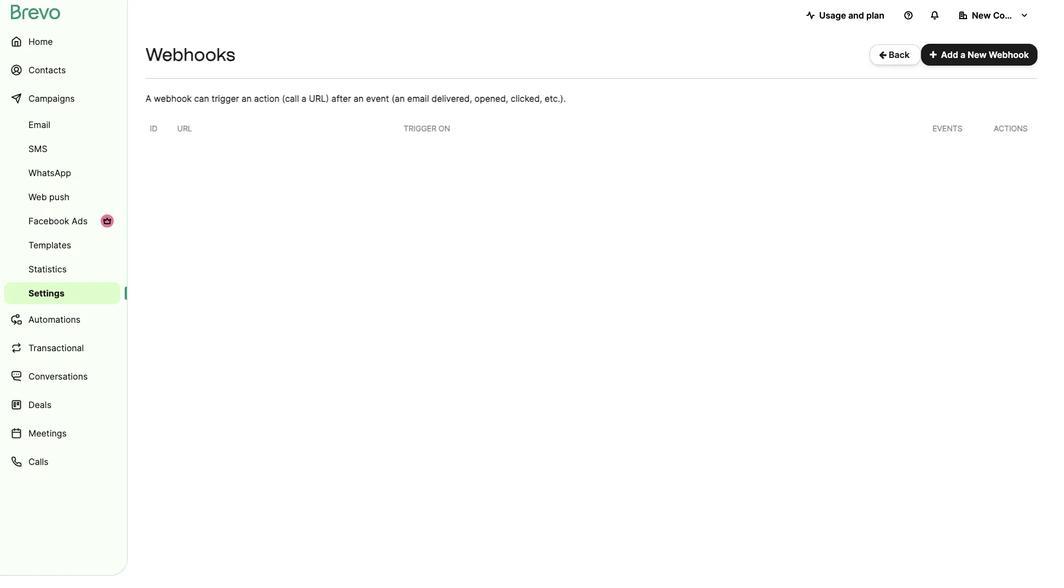 Task type: vqa. For each thing, say whether or not it's contained in the screenshot.
after
yes



Task type: describe. For each thing, give the bounding box(es) containing it.
new inside button
[[968, 49, 987, 60]]

usage and plan button
[[798, 4, 893, 26]]

add a new webhook button
[[921, 44, 1038, 66]]

conversations
[[28, 371, 88, 382]]

(an
[[392, 93, 405, 104]]

web push link
[[4, 186, 120, 208]]

events
[[933, 124, 963, 133]]

statistics
[[28, 264, 67, 275]]

contacts link
[[4, 57, 120, 83]]

settings
[[28, 288, 65, 299]]

web
[[28, 191, 47, 202]]

after
[[332, 93, 351, 104]]

a inside button
[[961, 49, 966, 60]]

sms link
[[4, 138, 120, 160]]

0 horizontal spatial a
[[302, 93, 307, 104]]

webhook
[[154, 93, 192, 104]]

(call
[[282, 93, 299, 104]]

meetings link
[[4, 420, 120, 446]]

whatsapp
[[28, 167, 71, 178]]

trigger on
[[404, 124, 450, 133]]

url)
[[309, 93, 329, 104]]

back
[[887, 49, 912, 60]]

2 an from the left
[[354, 93, 364, 104]]

email
[[407, 93, 429, 104]]

plan
[[867, 10, 885, 21]]

1 an from the left
[[242, 93, 252, 104]]

trigger
[[404, 124, 437, 133]]

statistics link
[[4, 258, 120, 280]]

transactional link
[[4, 335, 120, 361]]

home link
[[4, 28, 120, 55]]

event
[[366, 93, 389, 104]]

delivered,
[[432, 93, 472, 104]]

calls link
[[4, 449, 120, 475]]

new company
[[972, 10, 1034, 21]]

templates link
[[4, 234, 120, 256]]

deals
[[28, 399, 51, 410]]

transactional
[[28, 342, 84, 353]]

email
[[28, 119, 50, 130]]

a
[[146, 93, 151, 104]]

push
[[49, 191, 69, 202]]

meetings
[[28, 428, 67, 439]]



Task type: locate. For each thing, give the bounding box(es) containing it.
new right add
[[968, 49, 987, 60]]

new
[[972, 10, 991, 21], [968, 49, 987, 60]]

0 horizontal spatial an
[[242, 93, 252, 104]]

an right after
[[354, 93, 364, 104]]

left___rvooi image
[[103, 217, 112, 225]]

facebook ads
[[28, 216, 88, 227]]

add
[[941, 49, 959, 60]]

whatsapp link
[[4, 162, 120, 184]]

a
[[961, 49, 966, 60], [302, 93, 307, 104]]

email link
[[4, 114, 120, 136]]

contacts
[[28, 65, 66, 76]]

arrow left image
[[879, 50, 887, 59]]

automations
[[28, 314, 81, 325]]

facebook ads link
[[4, 210, 120, 232]]

a right add
[[961, 49, 966, 60]]

templates
[[28, 240, 71, 251]]

clicked,
[[511, 93, 542, 104]]

plus image
[[930, 50, 937, 59]]

url
[[177, 124, 192, 133]]

actions
[[994, 124, 1028, 133]]

an left 'action'
[[242, 93, 252, 104]]

1 vertical spatial a
[[302, 93, 307, 104]]

action
[[254, 93, 280, 104]]

web push
[[28, 191, 69, 202]]

1 horizontal spatial an
[[354, 93, 364, 104]]

can
[[194, 93, 209, 104]]

ads
[[72, 216, 88, 227]]

automations link
[[4, 306, 120, 333]]

settings link
[[4, 282, 120, 304]]

home
[[28, 36, 53, 47]]

webhooks
[[146, 44, 235, 65]]

0 vertical spatial a
[[961, 49, 966, 60]]

add a new webhook
[[941, 49, 1029, 60]]

company
[[993, 10, 1034, 21]]

webhook
[[989, 49, 1029, 60]]

campaigns link
[[4, 85, 120, 112]]

facebook
[[28, 216, 69, 227]]

new left company
[[972, 10, 991, 21]]

0 vertical spatial new
[[972, 10, 991, 21]]

back link
[[870, 44, 921, 65]]

and
[[849, 10, 864, 21]]

etc.).
[[545, 93, 566, 104]]

a webhook can trigger an action (call a url) after an event (an email delivered, opened, clicked, etc.).
[[146, 93, 566, 104]]

trigger
[[212, 93, 239, 104]]

deals link
[[4, 392, 120, 418]]

opened,
[[475, 93, 508, 104]]

sms
[[28, 143, 47, 154]]

id
[[150, 124, 157, 133]]

an
[[242, 93, 252, 104], [354, 93, 364, 104]]

conversations link
[[4, 363, 120, 390]]

usage
[[819, 10, 846, 21]]

calls
[[28, 456, 48, 467]]

a right "(call"
[[302, 93, 307, 104]]

on
[[439, 124, 450, 133]]

new inside button
[[972, 10, 991, 21]]

1 vertical spatial new
[[968, 49, 987, 60]]

1 horizontal spatial a
[[961, 49, 966, 60]]

new company button
[[950, 4, 1038, 26]]

usage and plan
[[819, 10, 885, 21]]

campaigns
[[28, 93, 75, 104]]



